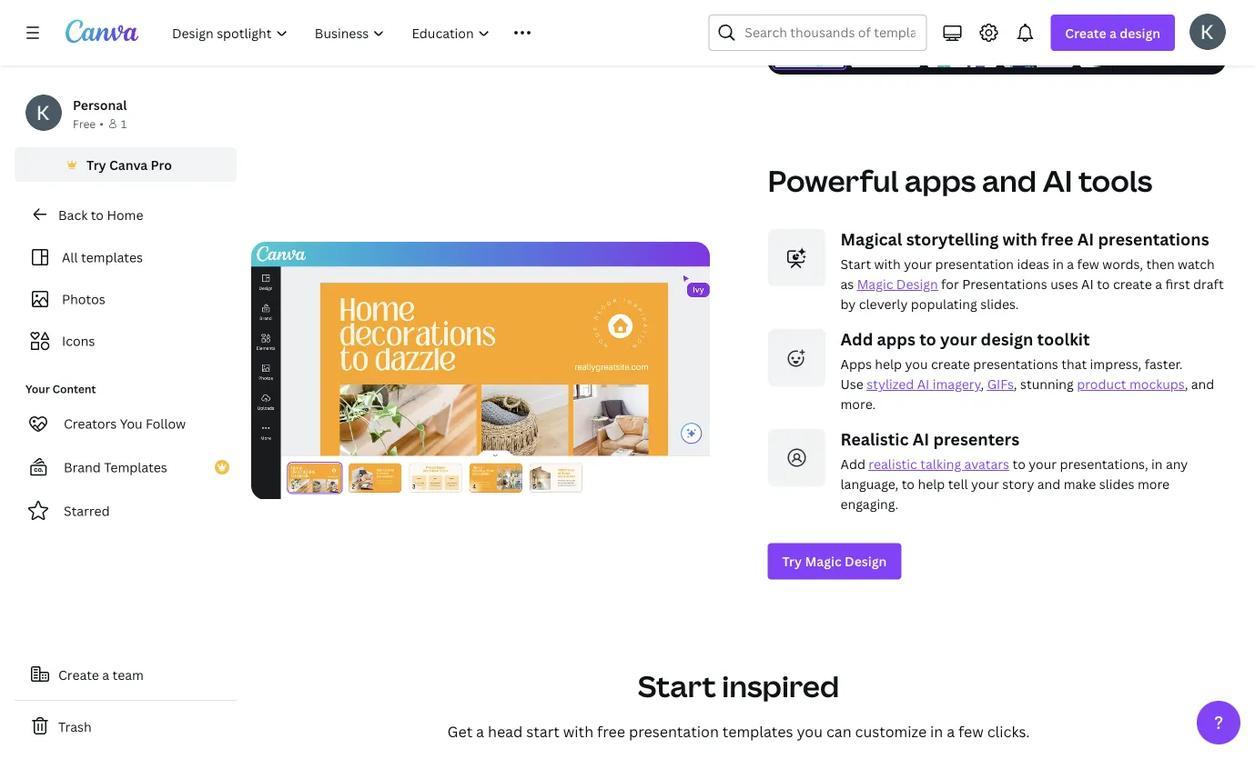 Task type: vqa. For each thing, say whether or not it's contained in the screenshot.
first Add from the bottom of the page
yes



Task type: locate. For each thing, give the bounding box(es) containing it.
design left for
[[896, 276, 938, 293]]

try
[[87, 156, 106, 173], [782, 554, 802, 571]]

your
[[904, 256, 932, 273], [940, 329, 977, 351], [1029, 456, 1057, 473], [971, 476, 999, 493]]

presentations up then
[[1098, 229, 1209, 251]]

1 horizontal spatial create
[[1113, 276, 1152, 293]]

with up ideas
[[1003, 229, 1037, 251]]

in right customize on the right
[[930, 722, 943, 742]]

1 horizontal spatial in
[[1053, 256, 1064, 273]]

1 horizontal spatial design
[[1120, 24, 1160, 41]]

your
[[25, 382, 50, 397]]

add up language, on the right bottom of page
[[840, 456, 865, 473]]

talking
[[920, 456, 961, 473]]

create inside dropdown button
[[1065, 24, 1106, 41]]

realistic talking avatars link
[[869, 456, 1009, 473]]

try for try canva pro
[[87, 156, 106, 173]]

creators you follow
[[64, 415, 186, 433]]

trash link
[[15, 709, 237, 745]]

1 vertical spatial with
[[874, 256, 901, 273]]

0 horizontal spatial start
[[638, 667, 716, 706]]

create inside button
[[58, 667, 99, 684]]

0 vertical spatial start
[[840, 256, 871, 273]]

create
[[1113, 276, 1152, 293], [931, 356, 970, 373]]

1 vertical spatial free
[[597, 722, 625, 742]]

1 vertical spatial you
[[797, 722, 823, 742]]

tools
[[1078, 161, 1152, 200]]

magic design link
[[857, 276, 938, 293]]

magic up cleverly
[[857, 276, 893, 293]]

magic
[[857, 276, 893, 293], [805, 554, 842, 571]]

words,
[[1102, 256, 1143, 273]]

apps down cleverly
[[877, 329, 915, 351]]

0 vertical spatial with
[[1003, 229, 1037, 251]]

create
[[1065, 24, 1106, 41], [58, 667, 99, 684]]

few
[[1077, 256, 1099, 273], [958, 722, 984, 742]]

product mockups link
[[1077, 376, 1185, 393]]

and right story
[[1037, 476, 1061, 493]]

to right back
[[91, 206, 104, 223]]

a inside start with your presentation ideas in a few words, then watch as
[[1067, 256, 1074, 273]]

start up as
[[840, 256, 871, 273]]

design left "kendall parks" image at the top right of the page
[[1120, 24, 1160, 41]]

create for create a design
[[1065, 24, 1106, 41]]

engaging.
[[840, 496, 898, 513]]

and right mockups
[[1191, 376, 1214, 393]]

create up imagery
[[931, 356, 970, 373]]

0 vertical spatial presentations
[[1098, 229, 1209, 251]]

1 horizontal spatial ,
[[1014, 376, 1017, 393]]

presentation inside start with your presentation ideas in a few words, then watch as
[[935, 256, 1014, 273]]

apps up storytelling
[[905, 161, 976, 200]]

help
[[875, 356, 902, 373], [918, 476, 945, 493]]

presentations up stylized ai imagery , gifs , stunning product mockups
[[973, 356, 1058, 373]]

stylized ai imagery link
[[867, 376, 981, 393]]

design inside dropdown button
[[1120, 24, 1160, 41]]

1 horizontal spatial presentation
[[935, 256, 1014, 273]]

free right start
[[597, 722, 625, 742]]

few left clicks.
[[958, 722, 984, 742]]

1 vertical spatial help
[[918, 476, 945, 493]]

0 vertical spatial design
[[896, 276, 938, 293]]

0 horizontal spatial create
[[58, 667, 99, 684]]

0 vertical spatial templates
[[81, 249, 143, 266]]

start up get a head start with free presentation templates you can customize in a few clicks.
[[638, 667, 716, 706]]

1 horizontal spatial help
[[918, 476, 945, 493]]

1 vertical spatial templates
[[722, 722, 793, 742]]

avatars
[[964, 456, 1009, 473]]

slides
[[1099, 476, 1135, 493]]

1 vertical spatial presentations
[[973, 356, 1058, 373]]

ai inside for presentations uses ai to create a first draft by cleverly populating slides.
[[1081, 276, 1094, 293]]

0 vertical spatial in
[[1053, 256, 1064, 273]]

1 vertical spatial add
[[840, 456, 865, 473]]

few up uses
[[1077, 256, 1099, 273]]

your up 'magic design'
[[904, 256, 932, 273]]

0 vertical spatial design
[[1120, 24, 1160, 41]]

design down the engaging.
[[845, 554, 887, 571]]

1 add from the top
[[840, 329, 873, 351]]

pro
[[151, 156, 172, 173]]

try canva pro
[[87, 156, 172, 173]]

0 horizontal spatial create
[[931, 356, 970, 373]]

can
[[826, 722, 852, 742]]

1 horizontal spatial presentations
[[1098, 229, 1209, 251]]

presentations,
[[1060, 456, 1148, 473]]

1 vertical spatial design
[[845, 554, 887, 571]]

your down populating
[[940, 329, 977, 351]]

0 horizontal spatial presentations
[[973, 356, 1058, 373]]

photos link
[[25, 282, 226, 317]]

brand
[[64, 459, 101, 476]]

magical storytelling with free ai presentations
[[840, 229, 1209, 251]]

create for create a team
[[58, 667, 99, 684]]

0 vertical spatial help
[[875, 356, 902, 373]]

ai right uses
[[1081, 276, 1094, 293]]

create a team button
[[15, 657, 237, 694]]

help up 'stylized' at the right
[[875, 356, 902, 373]]

2 vertical spatial and
[[1037, 476, 1061, 493]]

help inside the apps help you create presentations that impress, faster. use
[[875, 356, 902, 373]]

1 horizontal spatial templates
[[722, 722, 793, 742]]

presentation down start inspired
[[629, 722, 719, 742]]

0 horizontal spatial try
[[87, 156, 106, 173]]

personal
[[73, 96, 127, 113]]

0 horizontal spatial in
[[930, 722, 943, 742]]

, inside , and more.
[[1185, 376, 1188, 393]]

and inside , and more.
[[1191, 376, 1214, 393]]

in
[[1053, 256, 1064, 273], [1151, 456, 1163, 473], [930, 722, 943, 742]]

0 horizontal spatial ,
[[981, 376, 984, 393]]

1 horizontal spatial magic
[[857, 276, 893, 293]]

you left can
[[797, 722, 823, 742]]

realistic ai presenters image
[[768, 429, 826, 488]]

1 vertical spatial magic
[[805, 554, 842, 571]]

1 horizontal spatial with
[[874, 256, 901, 273]]

watch
[[1178, 256, 1215, 273]]

design up the apps help you create presentations that impress, faster. use in the right of the page
[[981, 329, 1033, 351]]

presentation up for
[[935, 256, 1014, 273]]

templates down start inspired
[[722, 722, 793, 742]]

1 horizontal spatial try
[[782, 554, 802, 571]]

1 horizontal spatial you
[[905, 356, 928, 373]]

impress,
[[1090, 356, 1142, 373]]

help down add realistic talking avatars
[[918, 476, 945, 493]]

create inside for presentations uses ai to create a first draft by cleverly populating slides.
[[1113, 276, 1152, 293]]

0 vertical spatial create
[[1113, 276, 1152, 293]]

your up story
[[1029, 456, 1057, 473]]

content
[[52, 382, 96, 397]]

story
[[1002, 476, 1034, 493]]

gifs link
[[987, 376, 1014, 393]]

magic design
[[857, 276, 938, 293]]

1 vertical spatial design
[[981, 329, 1033, 351]]

0 horizontal spatial you
[[797, 722, 823, 742]]

1 vertical spatial create
[[931, 356, 970, 373]]

2 horizontal spatial in
[[1151, 456, 1163, 473]]

add up apps
[[840, 329, 873, 351]]

templates right all on the top
[[81, 249, 143, 266]]

in inside start with your presentation ideas in a few words, then watch as
[[1053, 256, 1064, 273]]

1
[[121, 116, 127, 131]]

magic down the engaging.
[[805, 554, 842, 571]]

, and more.
[[840, 376, 1214, 413]]

0 vertical spatial few
[[1077, 256, 1099, 273]]

with up 'magic design'
[[874, 256, 901, 273]]

and
[[982, 161, 1037, 200], [1191, 376, 1214, 393], [1037, 476, 1061, 493]]

0 vertical spatial free
[[1041, 229, 1074, 251]]

create down words,
[[1113, 276, 1152, 293]]

to down words,
[[1097, 276, 1110, 293]]

with inside start with your presentation ideas in a few words, then watch as
[[874, 256, 901, 273]]

1 horizontal spatial few
[[1077, 256, 1099, 273]]

templates
[[81, 249, 143, 266], [722, 722, 793, 742]]

presentations inside the apps help you create presentations that impress, faster. use
[[973, 356, 1058, 373]]

2 , from the left
[[1014, 376, 1017, 393]]

2 horizontal spatial ,
[[1185, 376, 1188, 393]]

tell
[[948, 476, 968, 493]]

0 vertical spatial presentation
[[935, 256, 1014, 273]]

stylized ai imagery , gifs , stunning product mockups
[[867, 376, 1185, 393]]

try inside button
[[87, 156, 106, 173]]

a
[[1109, 24, 1117, 41], [1067, 256, 1074, 273], [1155, 276, 1162, 293], [102, 667, 109, 684], [476, 722, 484, 742], [947, 722, 955, 742]]

1 horizontal spatial create
[[1065, 24, 1106, 41]]

1 vertical spatial presentation
[[629, 722, 719, 742]]

presentation
[[935, 256, 1014, 273], [629, 722, 719, 742]]

None search field
[[708, 15, 927, 51]]

2 horizontal spatial with
[[1003, 229, 1037, 251]]

powerful
[[768, 161, 899, 200]]

1 horizontal spatial free
[[1041, 229, 1074, 251]]

1 vertical spatial and
[[1191, 376, 1214, 393]]

ai
[[1043, 161, 1073, 200], [1077, 229, 1094, 251], [1081, 276, 1094, 293], [917, 376, 930, 393], [913, 429, 929, 451]]

head
[[488, 722, 523, 742]]

in left any
[[1151, 456, 1163, 473]]

0 horizontal spatial design
[[845, 554, 887, 571]]

you up stylized ai imagery link
[[905, 356, 928, 373]]

0 vertical spatial create
[[1065, 24, 1106, 41]]

0 horizontal spatial help
[[875, 356, 902, 373]]

with
[[1003, 229, 1037, 251], [874, 256, 901, 273], [563, 722, 593, 742]]

1 vertical spatial in
[[1151, 456, 1163, 473]]

1 vertical spatial try
[[782, 554, 802, 571]]

1 vertical spatial start
[[638, 667, 716, 706]]

1 vertical spatial create
[[58, 667, 99, 684]]

0 vertical spatial apps
[[905, 161, 976, 200]]

for presentations uses ai to create a first draft by cleverly populating slides.
[[840, 276, 1224, 313]]

add apps to your design toolkit
[[840, 329, 1090, 351]]

in up uses
[[1053, 256, 1064, 273]]

start inside start with your presentation ideas in a few words, then watch as
[[840, 256, 871, 273]]

2 vertical spatial in
[[930, 722, 943, 742]]

apps for powerful
[[905, 161, 976, 200]]

first
[[1165, 276, 1190, 293]]

0 vertical spatial you
[[905, 356, 928, 373]]

0 vertical spatial add
[[840, 329, 873, 351]]

start inspired
[[638, 667, 839, 706]]

top level navigation element
[[160, 15, 665, 51], [160, 15, 665, 51]]

realistic
[[869, 456, 917, 473]]

1 vertical spatial few
[[958, 722, 984, 742]]

start with your presentation ideas in a few words, then watch as
[[840, 256, 1215, 293]]

free up ideas
[[1041, 229, 1074, 251]]

presentations
[[1098, 229, 1209, 251], [973, 356, 1058, 373]]

slides.
[[980, 296, 1019, 313]]

add apps to your design toolkit image
[[768, 329, 826, 387]]

by
[[840, 296, 856, 313]]

1 , from the left
[[981, 376, 984, 393]]

apps for add
[[877, 329, 915, 351]]

free
[[1041, 229, 1074, 251], [597, 722, 625, 742]]

you
[[905, 356, 928, 373], [797, 722, 823, 742]]

with right start
[[563, 722, 593, 742]]

3 , from the left
[[1185, 376, 1188, 393]]

0 horizontal spatial presentation
[[629, 722, 719, 742]]

2 vertical spatial with
[[563, 722, 593, 742]]

0 vertical spatial try
[[87, 156, 106, 173]]

start
[[840, 256, 871, 273], [638, 667, 716, 706]]

all
[[62, 249, 78, 266]]

design
[[896, 276, 938, 293], [845, 554, 887, 571]]

1 vertical spatial apps
[[877, 329, 915, 351]]

and up magical storytelling with free ai presentations
[[982, 161, 1037, 200]]

2 add from the top
[[840, 456, 865, 473]]

1 horizontal spatial start
[[840, 256, 871, 273]]



Task type: describe. For each thing, give the bounding box(es) containing it.
start for start with your presentation ideas in a few words, then watch as
[[840, 256, 871, 273]]

start for start inspired
[[638, 667, 716, 706]]

realistic
[[840, 429, 909, 451]]

presenters
[[933, 429, 1019, 451]]

help inside to your presentations, in any language, to help tell your story and make slides more engaging.
[[918, 476, 945, 493]]

stunning
[[1020, 376, 1074, 393]]

trash
[[58, 719, 92, 736]]

language,
[[840, 476, 899, 493]]

canva
[[109, 156, 148, 173]]

try magic design link
[[768, 544, 901, 580]]

1 horizontal spatial design
[[896, 276, 938, 293]]

brand templates
[[64, 459, 167, 476]]

add for add realistic talking avatars
[[840, 456, 865, 473]]

back to home link
[[15, 197, 237, 233]]

magical storytelling with free ai presentations image
[[768, 229, 826, 287]]

ai left "tools"
[[1043, 161, 1073, 200]]

try canva pro button
[[15, 147, 237, 182]]

home
[[107, 206, 143, 223]]

try magic design
[[782, 554, 887, 571]]

all templates
[[62, 249, 143, 266]]

0 horizontal spatial free
[[597, 722, 625, 742]]

get
[[447, 722, 473, 742]]

icons
[[62, 333, 95, 350]]

powerful apps and ai tools
[[768, 161, 1152, 200]]

any
[[1166, 456, 1188, 473]]

presentations
[[962, 276, 1047, 293]]

creators you follow link
[[15, 406, 237, 442]]

populating
[[911, 296, 977, 313]]

get a head start with free presentation templates you can customize in a few clicks.
[[447, 722, 1030, 742]]

use
[[840, 376, 864, 393]]

start
[[526, 722, 560, 742]]

magical
[[840, 229, 902, 251]]

try for try magic design
[[782, 554, 802, 571]]

team
[[112, 667, 144, 684]]

and inside to your presentations, in any language, to help tell your story and make slides more engaging.
[[1037, 476, 1061, 493]]

to down populating
[[919, 329, 936, 351]]

follow
[[146, 415, 186, 433]]

0 vertical spatial and
[[982, 161, 1037, 200]]

0 horizontal spatial design
[[981, 329, 1033, 351]]

more.
[[840, 396, 876, 413]]

free •
[[73, 116, 104, 131]]

mockups
[[1129, 376, 1185, 393]]

icons link
[[25, 324, 226, 359]]

a inside for presentations uses ai to create a first draft by cleverly populating slides.
[[1155, 276, 1162, 293]]

0 horizontal spatial few
[[958, 722, 984, 742]]

kendall parks image
[[1190, 13, 1226, 50]]

starred link
[[15, 493, 237, 530]]

0 horizontal spatial magic
[[805, 554, 842, 571]]

a inside dropdown button
[[1109, 24, 1117, 41]]

apps
[[840, 356, 872, 373]]

a inside button
[[102, 667, 109, 684]]

for
[[941, 276, 959, 293]]

toolkit
[[1037, 329, 1090, 351]]

photos
[[62, 291, 105, 308]]

as
[[840, 276, 854, 293]]

brand templates link
[[15, 450, 237, 486]]

realistic ai presenters
[[840, 429, 1019, 451]]

inspired
[[722, 667, 839, 706]]

starred
[[64, 503, 110, 520]]

ideas
[[1017, 256, 1049, 273]]

free
[[73, 116, 96, 131]]

ai right 'stylized' at the right
[[917, 376, 930, 393]]

back
[[58, 206, 88, 223]]

cleverly
[[859, 296, 908, 313]]

clicks.
[[987, 722, 1030, 742]]

your content
[[25, 382, 96, 397]]

to up story
[[1013, 456, 1026, 473]]

that
[[1061, 356, 1087, 373]]

customize
[[855, 722, 927, 742]]

draft
[[1193, 276, 1224, 293]]

create a team
[[58, 667, 144, 684]]

all templates link
[[25, 240, 226, 275]]

apps help you create presentations that impress, faster. use
[[840, 356, 1183, 393]]

to inside for presentations uses ai to create a first draft by cleverly populating slides.
[[1097, 276, 1110, 293]]

product
[[1077, 376, 1126, 393]]

stylized
[[867, 376, 914, 393]]

back to home
[[58, 206, 143, 223]]

add for add apps to your design toolkit
[[840, 329, 873, 351]]

•
[[99, 116, 104, 131]]

0 horizontal spatial with
[[563, 722, 593, 742]]

ai up add realistic talking avatars
[[913, 429, 929, 451]]

0 vertical spatial magic
[[857, 276, 893, 293]]

to down realistic
[[902, 476, 915, 493]]

your down avatars
[[971, 476, 999, 493]]

creators
[[64, 415, 117, 433]]

Search search field
[[745, 15, 915, 50]]

gifs
[[987, 376, 1014, 393]]

more
[[1138, 476, 1170, 493]]

uses
[[1050, 276, 1078, 293]]

imagery
[[933, 376, 981, 393]]

add realistic talking avatars
[[840, 456, 1009, 473]]

create inside the apps help you create presentations that impress, faster. use
[[931, 356, 970, 373]]

few inside start with your presentation ideas in a few words, then watch as
[[1077, 256, 1099, 273]]

your inside start with your presentation ideas in a few words, then watch as
[[904, 256, 932, 273]]

you
[[120, 415, 142, 433]]

you inside the apps help you create presentations that impress, faster. use
[[905, 356, 928, 373]]

storytelling
[[906, 229, 999, 251]]

in inside to your presentations, in any language, to help tell your story and make slides more engaging.
[[1151, 456, 1163, 473]]

0 horizontal spatial templates
[[81, 249, 143, 266]]

create a design button
[[1051, 15, 1175, 51]]

templates
[[104, 459, 167, 476]]

ai up uses
[[1077, 229, 1094, 251]]



